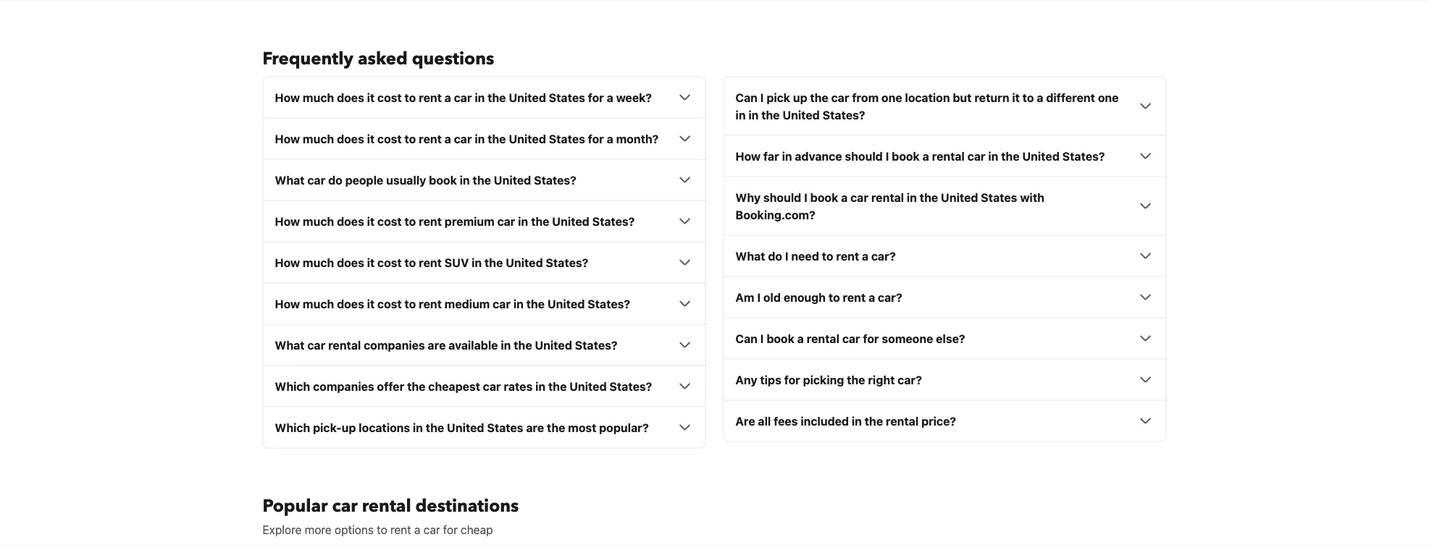 Task type: describe. For each thing, give the bounding box(es) containing it.
can i book a rental car for someone else?
[[736, 332, 966, 345]]

rent inside what do i need to rent a car? dropdown button
[[836, 249, 859, 263]]

popular car rental destinations explore more options to rent a car for cheap
[[263, 495, 519, 537]]

a down questions
[[445, 90, 451, 104]]

should inside why should i book a car rental in the united states with booking.com?
[[764, 190, 802, 204]]

rental inside popular car rental destinations explore more options to rent a car for cheap
[[362, 495, 411, 519]]

i left the old
[[757, 290, 761, 304]]

all
[[758, 414, 771, 428]]

week?
[[616, 90, 652, 104]]

car inside can i pick up the car from one location but return it to a different one in in the united states?
[[832, 90, 850, 104]]

how for how much does it cost to rent a car in the united states for a week?
[[275, 90, 300, 104]]

can for can i book a rental car for someone else?
[[736, 332, 758, 345]]

how much does it cost to rent premium car in the united states?
[[275, 214, 635, 228]]

the down right
[[865, 414, 883, 428]]

any
[[736, 373, 758, 387]]

the down what car do people usually book in the united states? dropdown button
[[531, 214, 550, 228]]

am
[[736, 290, 755, 304]]

does for how much does it cost to rent premium car in the united states?
[[337, 214, 364, 228]]

companies inside what car rental companies are available in the united states? dropdown button
[[364, 338, 425, 352]]

the right pick on the right of the page
[[810, 90, 829, 104]]

to up usually
[[405, 132, 416, 145]]

to left the suv at the left
[[405, 256, 416, 269]]

a inside how far in advance should i book a rental car in the united states? dropdown button
[[923, 149, 929, 163]]

how much does it cost to rent a car in the united states for a week?
[[275, 90, 652, 104]]

any tips for picking the right car? button
[[736, 371, 1155, 389]]

why should i book a car rental in the united states with booking.com?
[[736, 190, 1045, 222]]

can i pick up the car from one location but return it to a different one in in the united states?
[[736, 90, 1119, 122]]

what for what car do people usually book in the united states?
[[275, 173, 305, 187]]

united inside dropdown button
[[535, 338, 572, 352]]

rent inside popular car rental destinations explore more options to rent a car for cheap
[[390, 523, 411, 537]]

rent inside how much does it cost to rent premium car in the united states? dropdown button
[[419, 214, 442, 228]]

states? inside can i pick up the car from one location but return it to a different one in in the united states?
[[823, 108, 866, 122]]

states? inside dropdown button
[[575, 338, 618, 352]]

how for how much does it cost to rent premium car in the united states?
[[275, 214, 300, 228]]

return
[[975, 90, 1010, 104]]

how much does it cost to rent a car in the united states for a month? button
[[275, 130, 694, 147]]

which companies offer the cheapest car rates  in the united states? button
[[275, 378, 694, 395]]

a inside popular car rental destinations explore more options to rent a car for cheap
[[414, 523, 421, 537]]

are inside dropdown button
[[428, 338, 446, 352]]

the down return
[[1002, 149, 1020, 163]]

car inside dropdown button
[[307, 338, 326, 352]]

for left week?
[[588, 90, 604, 104]]

someone
[[882, 332, 934, 345]]

how much does it cost to rent suv in the united states? button
[[275, 254, 694, 271]]

premium
[[445, 214, 495, 228]]

car? for am i old enough to rent a car?
[[878, 290, 903, 304]]

fees
[[774, 414, 798, 428]]

picking
[[803, 373, 844, 387]]

does for how much does it cost to rent a car in the united states for a month?
[[337, 132, 364, 145]]

how much does it cost to rent suv in the united states?
[[275, 256, 589, 269]]

asked
[[358, 47, 408, 71]]

enough
[[784, 290, 826, 304]]

pick-
[[313, 421, 342, 435]]

questions
[[412, 47, 494, 71]]

cheap
[[461, 523, 493, 537]]

for left someone
[[863, 332, 879, 345]]

which pick-up locations in the united states are the most popular? button
[[275, 419, 694, 436]]

pick
[[767, 90, 791, 104]]

why
[[736, 190, 761, 204]]

what for what car rental companies are available in the united states?
[[275, 338, 305, 352]]

car inside why should i book a car rental in the united states with booking.com?
[[851, 190, 869, 204]]

popular?
[[599, 421, 649, 435]]

a left week?
[[607, 90, 614, 104]]

it for how much does it cost to rent a car in the united states for a week?
[[367, 90, 375, 104]]

does for how much does it cost to rent a car in the united states for a week?
[[337, 90, 364, 104]]

what for what do i need to rent a car?
[[736, 249, 766, 263]]

rent inside how much does it cost to rent a car in the united states for a month? dropdown button
[[419, 132, 442, 145]]

the down the cheapest
[[426, 421, 444, 435]]

what car rental companies are available in the united states? button
[[275, 336, 694, 354]]

book inside why should i book a car rental in the united states with booking.com?
[[811, 190, 839, 204]]

cost for how much does it cost to rent premium car in the united states?
[[378, 214, 402, 228]]

else?
[[936, 332, 966, 345]]

with
[[1020, 190, 1045, 204]]

2 one from the left
[[1098, 90, 1119, 104]]

price?
[[922, 414, 956, 428]]

am i old enough to rent a car?
[[736, 290, 903, 304]]

how for how far in advance should i book a rental car in the united states?
[[736, 149, 761, 163]]

how far in advance should i book a rental car in the united states? button
[[736, 147, 1155, 165]]

car? inside dropdown button
[[898, 373, 922, 387]]

up inside can i pick up the car from one location but return it to a different one in in the united states?
[[793, 90, 808, 104]]

advance
[[795, 149, 842, 163]]

frequently
[[263, 47, 354, 71]]

tips
[[760, 373, 782, 387]]

offer
[[377, 380, 404, 393]]

united inside can i pick up the car from one location but return it to a different one in in the united states?
[[783, 108, 820, 122]]

cost for how much does it cost to rent a car in the united states for a week?
[[378, 90, 402, 104]]

most
[[568, 421, 597, 435]]

the right rates
[[548, 380, 567, 393]]

it for how much does it cost to rent medium car in the united states?
[[367, 297, 375, 311]]

month?
[[616, 132, 659, 145]]

1 horizontal spatial should
[[845, 149, 883, 163]]

much for how much does it cost to rent suv in the united states?
[[303, 256, 334, 269]]

options
[[335, 523, 374, 537]]

need
[[792, 249, 819, 263]]

what car rental companies are available in the united states?
[[275, 338, 618, 352]]

different
[[1047, 90, 1096, 104]]

rent inside how much does it cost to rent a car in the united states for a week? dropdown button
[[419, 90, 442, 104]]

much for how much does it cost to rent medium car in the united states?
[[303, 297, 334, 311]]

book right usually
[[429, 173, 457, 187]]

which for which pick-up locations in the united states are the most popular?
[[275, 421, 310, 435]]

which for which companies offer the cheapest car rates  in the united states?
[[275, 380, 310, 393]]

to down how much does it cost to rent suv in the united states?
[[405, 297, 416, 311]]

what car do people usually book in the united states? button
[[275, 171, 694, 189]]

frequently asked questions
[[263, 47, 494, 71]]



Task type: locate. For each thing, give the bounding box(es) containing it.
states down rates
[[487, 421, 524, 435]]

a down can i pick up the car from one location but return it to a different one in in the united states?
[[923, 149, 929, 163]]

the inside dropdown button
[[514, 338, 532, 352]]

suv
[[445, 256, 469, 269]]

to down usually
[[405, 214, 416, 228]]

3 much from the top
[[303, 214, 334, 228]]

one right different
[[1098, 90, 1119, 104]]

rent inside the how much does it cost to rent medium car in the united states? dropdown button
[[419, 297, 442, 311]]

it inside how much does it cost to rent a car in the united states for a month? dropdown button
[[367, 132, 375, 145]]

2 does from the top
[[337, 132, 364, 145]]

united
[[509, 90, 546, 104], [783, 108, 820, 122], [509, 132, 546, 145], [1023, 149, 1060, 163], [494, 173, 531, 187], [941, 190, 979, 204], [552, 214, 590, 228], [506, 256, 543, 269], [548, 297, 585, 311], [535, 338, 572, 352], [570, 380, 607, 393], [447, 421, 484, 435]]

location
[[905, 90, 950, 104]]

in inside why should i book a car rental in the united states with booking.com?
[[907, 190, 917, 204]]

rental inside why should i book a car rental in the united states with booking.com?
[[872, 190, 904, 204]]

up right pick on the right of the page
[[793, 90, 808, 104]]

2 can from the top
[[736, 332, 758, 345]]

more
[[305, 523, 332, 537]]

to right need
[[822, 249, 834, 263]]

companies inside the which companies offer the cheapest car rates  in the united states? dropdown button
[[313, 380, 374, 393]]

rent inside am i old enough to rent a car? dropdown button
[[843, 290, 866, 304]]

0 vertical spatial can
[[736, 90, 758, 104]]

does for how much does it cost to rent medium car in the united states?
[[337, 297, 364, 311]]

right
[[868, 373, 895, 387]]

1 vertical spatial which
[[275, 421, 310, 435]]

do left the people
[[328, 173, 343, 187]]

are left available at the left bottom
[[428, 338, 446, 352]]

but
[[953, 90, 972, 104]]

for inside popular car rental destinations explore more options to rent a car for cheap
[[443, 523, 458, 537]]

to right return
[[1023, 90, 1034, 104]]

people
[[345, 173, 384, 187]]

what car do people usually book in the united states?
[[275, 173, 577, 187]]

2 much from the top
[[303, 132, 334, 145]]

are
[[428, 338, 446, 352], [526, 421, 544, 435]]

i left pick on the right of the page
[[761, 90, 764, 104]]

from
[[852, 90, 879, 104]]

medium
[[445, 297, 490, 311]]

it for how much does it cost to rent suv in the united states?
[[367, 256, 375, 269]]

explore
[[263, 523, 302, 537]]

which companies offer the cheapest car rates  in the united states?
[[275, 380, 652, 393]]

1 horizontal spatial do
[[768, 249, 783, 263]]

rent right need
[[836, 249, 859, 263]]

3 cost from the top
[[378, 214, 402, 228]]

the inside dropdown button
[[847, 373, 866, 387]]

can inside can i pick up the car from one location but return it to a different one in in the united states?
[[736, 90, 758, 104]]

rent inside how much does it cost to rent suv in the united states? dropdown button
[[419, 256, 442, 269]]

a inside can i book a rental car for someone else? dropdown button
[[798, 332, 804, 345]]

for left cheap
[[443, 523, 458, 537]]

5 much from the top
[[303, 297, 334, 311]]

cost
[[378, 90, 402, 104], [378, 132, 402, 145], [378, 214, 402, 228], [378, 256, 402, 269], [378, 297, 402, 311]]

rent up what car do people usually book in the united states?
[[419, 132, 442, 145]]

cost left the suv at the left
[[378, 256, 402, 269]]

0 vertical spatial do
[[328, 173, 343, 187]]

can
[[736, 90, 758, 104], [736, 332, 758, 345]]

2 cost from the top
[[378, 132, 402, 145]]

rent down questions
[[419, 90, 442, 104]]

the right the suv at the left
[[485, 256, 503, 269]]

rental
[[932, 149, 965, 163], [872, 190, 904, 204], [807, 332, 840, 345], [328, 338, 361, 352], [886, 414, 919, 428], [362, 495, 411, 519]]

what inside dropdown button
[[275, 338, 305, 352]]

does for how much does it cost to rent suv in the united states?
[[337, 256, 364, 269]]

2 vertical spatial car?
[[898, 373, 922, 387]]

2 vertical spatial what
[[275, 338, 305, 352]]

rent left medium
[[419, 297, 442, 311]]

popular
[[263, 495, 328, 519]]

it for how much does it cost to rent premium car in the united states?
[[367, 214, 375, 228]]

available
[[449, 338, 498, 352]]

a down why should i book a car rental in the united states with booking.com?
[[862, 249, 869, 263]]

how much does it cost to rent medium car in the united states? button
[[275, 295, 694, 313]]

0 vertical spatial companies
[[364, 338, 425, 352]]

it inside how much does it cost to rent premium car in the united states? dropdown button
[[367, 214, 375, 228]]

1 one from the left
[[882, 90, 903, 104]]

which pick-up locations in the united states are the most popular?
[[275, 421, 649, 435]]

a inside am i old enough to rent a car? dropdown button
[[869, 290, 875, 304]]

to
[[405, 90, 416, 104], [1023, 90, 1034, 104], [405, 132, 416, 145], [405, 214, 416, 228], [822, 249, 834, 263], [405, 256, 416, 269], [829, 290, 840, 304], [405, 297, 416, 311], [377, 523, 387, 537]]

0 vertical spatial up
[[793, 90, 808, 104]]

cost down asked
[[378, 90, 402, 104]]

0 vertical spatial car?
[[872, 249, 896, 263]]

it
[[367, 90, 375, 104], [1013, 90, 1020, 104], [367, 132, 375, 145], [367, 214, 375, 228], [367, 256, 375, 269], [367, 297, 375, 311]]

states left with
[[981, 190, 1018, 204]]

states left week?
[[549, 90, 585, 104]]

0 vertical spatial should
[[845, 149, 883, 163]]

states left month?
[[549, 132, 585, 145]]

states
[[549, 90, 585, 104], [549, 132, 585, 145], [981, 190, 1018, 204], [487, 421, 524, 435]]

1 vertical spatial up
[[342, 421, 356, 435]]

can for can i pick up the car from one location but return it to a different one in in the united states?
[[736, 90, 758, 104]]

it inside how much does it cost to rent suv in the united states? dropdown button
[[367, 256, 375, 269]]

to inside popular car rental destinations explore more options to rent a car for cheap
[[377, 523, 387, 537]]

the down pick on the right of the page
[[762, 108, 780, 122]]

0 horizontal spatial up
[[342, 421, 356, 435]]

for
[[588, 90, 604, 104], [588, 132, 604, 145], [863, 332, 879, 345], [784, 373, 801, 387], [443, 523, 458, 537]]

the
[[488, 90, 506, 104], [810, 90, 829, 104], [762, 108, 780, 122], [488, 132, 506, 145], [1002, 149, 1020, 163], [473, 173, 491, 187], [920, 190, 938, 204], [531, 214, 550, 228], [485, 256, 503, 269], [527, 297, 545, 311], [514, 338, 532, 352], [847, 373, 866, 387], [407, 380, 426, 393], [548, 380, 567, 393], [865, 414, 883, 428], [426, 421, 444, 435], [547, 421, 565, 435]]

1 vertical spatial should
[[764, 190, 802, 204]]

3 does from the top
[[337, 214, 364, 228]]

a down the how much does it cost to rent a car in the united states for a week?
[[445, 132, 451, 145]]

it inside can i pick up the car from one location but return it to a different one in in the united states?
[[1013, 90, 1020, 104]]

1 vertical spatial are
[[526, 421, 544, 435]]

the down how much does it cost to rent suv in the united states? dropdown button on the top
[[527, 297, 545, 311]]

to down asked
[[405, 90, 416, 104]]

up
[[793, 90, 808, 104], [342, 421, 356, 435]]

car? down why should i book a car rental in the united states with booking.com?
[[872, 249, 896, 263]]

do left need
[[768, 249, 783, 263]]

0 horizontal spatial should
[[764, 190, 802, 204]]

0 vertical spatial which
[[275, 380, 310, 393]]

one
[[882, 90, 903, 104], [1098, 90, 1119, 104]]

cost down usually
[[378, 214, 402, 228]]

a inside what do i need to rent a car? dropdown button
[[862, 249, 869, 263]]

i up why should i book a car rental in the united states with booking.com?
[[886, 149, 889, 163]]

old
[[764, 290, 781, 304]]

how much does it cost to rent a car in the united states for a month?
[[275, 132, 659, 145]]

a down enough
[[798, 332, 804, 345]]

companies up the offer
[[364, 338, 425, 352]]

a left different
[[1037, 90, 1044, 104]]

a up can i book a rental car for someone else?
[[869, 290, 875, 304]]

companies up pick-
[[313, 380, 374, 393]]

book up why should i book a car rental in the united states with booking.com?
[[892, 149, 920, 163]]

0 horizontal spatial do
[[328, 173, 343, 187]]

far
[[764, 149, 779, 163]]

1 vertical spatial car?
[[878, 290, 903, 304]]

are
[[736, 414, 756, 428]]

up left locations
[[342, 421, 356, 435]]

can up any
[[736, 332, 758, 345]]

much for how much does it cost to rent a car in the united states for a week?
[[303, 90, 334, 104]]

rental inside dropdown button
[[328, 338, 361, 352]]

united inside why should i book a car rental in the united states with booking.com?
[[941, 190, 979, 204]]

i up 'tips'
[[761, 332, 764, 345]]

car? up someone
[[878, 290, 903, 304]]

rent
[[419, 90, 442, 104], [419, 132, 442, 145], [419, 214, 442, 228], [836, 249, 859, 263], [419, 256, 442, 269], [843, 290, 866, 304], [419, 297, 442, 311], [390, 523, 411, 537]]

for inside dropdown button
[[784, 373, 801, 387]]

how for how much does it cost to rent medium car in the united states?
[[275, 297, 300, 311]]

the up what car do people usually book in the united states? dropdown button
[[488, 132, 506, 145]]

in inside dropdown button
[[501, 338, 511, 352]]

are inside dropdown button
[[526, 421, 544, 435]]

the right the offer
[[407, 380, 426, 393]]

rent right options
[[390, 523, 411, 537]]

a inside can i pick up the car from one location but return it to a different one in in the united states?
[[1037, 90, 1044, 104]]

am i old enough to rent a car? button
[[736, 289, 1155, 306]]

should right advance
[[845, 149, 883, 163]]

to inside can i pick up the car from one location but return it to a different one in in the united states?
[[1023, 90, 1034, 104]]

can i book a rental car for someone else? button
[[736, 330, 1155, 347]]

4 does from the top
[[337, 256, 364, 269]]

booking.com?
[[736, 208, 816, 222]]

a left month?
[[607, 132, 614, 145]]

what do i need to rent a car?
[[736, 249, 896, 263]]

how far in advance should i book a rental car in the united states?
[[736, 149, 1105, 163]]

how
[[275, 90, 300, 104], [275, 132, 300, 145], [736, 149, 761, 163], [275, 214, 300, 228], [275, 256, 300, 269], [275, 297, 300, 311]]

rent up can i book a rental car for someone else?
[[843, 290, 866, 304]]

1 horizontal spatial one
[[1098, 90, 1119, 104]]

for right 'tips'
[[784, 373, 801, 387]]

companies
[[364, 338, 425, 352], [313, 380, 374, 393]]

a down "destinations"
[[414, 523, 421, 537]]

how much does it cost to rent a car in the united states for a week? button
[[275, 89, 694, 106]]

the left most
[[547, 421, 565, 435]]

are all fees included in the rental price? button
[[736, 413, 1155, 430]]

1 can from the top
[[736, 90, 758, 104]]

how for how much does it cost to rent suv in the united states?
[[275, 256, 300, 269]]

5 cost from the top
[[378, 297, 402, 311]]

usually
[[386, 173, 426, 187]]

5 does from the top
[[337, 297, 364, 311]]

are all fees included in the rental price?
[[736, 414, 956, 428]]

to right enough
[[829, 290, 840, 304]]

it inside how much does it cost to rent a car in the united states for a week? dropdown button
[[367, 90, 375, 104]]

1 vertical spatial companies
[[313, 380, 374, 393]]

for left month?
[[588, 132, 604, 145]]

it inside the how much does it cost to rent medium car in the united states? dropdown button
[[367, 297, 375, 311]]

4 cost from the top
[[378, 256, 402, 269]]

why should i book a car rental in the united states with booking.com? button
[[736, 189, 1155, 223]]

cost for how much does it cost to rent a car in the united states for a month?
[[378, 132, 402, 145]]

1 cost from the top
[[378, 90, 402, 104]]

cost for how much does it cost to rent medium car in the united states?
[[378, 297, 402, 311]]

book down advance
[[811, 190, 839, 204]]

should
[[845, 149, 883, 163], [764, 190, 802, 204]]

how for how much does it cost to rent a car in the united states for a month?
[[275, 132, 300, 145]]

1 horizontal spatial up
[[793, 90, 808, 104]]

which
[[275, 380, 310, 393], [275, 421, 310, 435]]

what do i need to rent a car? button
[[736, 247, 1155, 265]]

2 which from the top
[[275, 421, 310, 435]]

much for how much does it cost to rent a car in the united states for a month?
[[303, 132, 334, 145]]

i inside can i pick up the car from one location but return it to a different one in in the united states?
[[761, 90, 764, 104]]

one right from
[[882, 90, 903, 104]]

can i pick up the car from one location but return it to a different one in in the united states? button
[[736, 89, 1155, 123]]

a inside why should i book a car rental in the united states with booking.com?
[[841, 190, 848, 204]]

the up how much does it cost to rent premium car in the united states? dropdown button
[[473, 173, 491, 187]]

much for how much does it cost to rent premium car in the united states?
[[303, 214, 334, 228]]

rent left the suv at the left
[[419, 256, 442, 269]]

included
[[801, 414, 849, 428]]

1 vertical spatial what
[[736, 249, 766, 263]]

book down the old
[[767, 332, 795, 345]]

destinations
[[416, 495, 519, 519]]

rates
[[504, 380, 533, 393]]

car?
[[872, 249, 896, 263], [878, 290, 903, 304], [898, 373, 922, 387]]

i up booking.com? on the right top of page
[[804, 190, 808, 204]]

i left need
[[785, 249, 789, 263]]

1 vertical spatial can
[[736, 332, 758, 345]]

are down rates
[[526, 421, 544, 435]]

the inside why should i book a car rental in the united states with booking.com?
[[920, 190, 938, 204]]

locations
[[359, 421, 410, 435]]

rent left premium
[[419, 214, 442, 228]]

a down advance
[[841, 190, 848, 204]]

how much does it cost to rent medium car in the united states?
[[275, 297, 630, 311]]

the up how much does it cost to rent a car in the united states for a month? dropdown button
[[488, 90, 506, 104]]

it for how much does it cost to rent a car in the united states for a month?
[[367, 132, 375, 145]]

car? for what do i need to rent a car?
[[872, 249, 896, 263]]

cheapest
[[428, 380, 480, 393]]

0 horizontal spatial are
[[428, 338, 446, 352]]

cost for how much does it cost to rent suv in the united states?
[[378, 256, 402, 269]]

cost down how much does it cost to rent suv in the united states?
[[378, 297, 402, 311]]

1 which from the top
[[275, 380, 310, 393]]

1 much from the top
[[303, 90, 334, 104]]

0 horizontal spatial one
[[882, 90, 903, 104]]

0 vertical spatial are
[[428, 338, 446, 352]]

the down how far in advance should i book a rental car in the united states?
[[920, 190, 938, 204]]

can left pick on the right of the page
[[736, 90, 758, 104]]

cost up usually
[[378, 132, 402, 145]]

how much does it cost to rent premium car in the united states? button
[[275, 213, 694, 230]]

the left right
[[847, 373, 866, 387]]

book
[[892, 149, 920, 163], [429, 173, 457, 187], [811, 190, 839, 204], [767, 332, 795, 345]]

1 vertical spatial do
[[768, 249, 783, 263]]

car? right right
[[898, 373, 922, 387]]

states?
[[823, 108, 866, 122], [1063, 149, 1105, 163], [534, 173, 577, 187], [592, 214, 635, 228], [546, 256, 589, 269], [588, 297, 630, 311], [575, 338, 618, 352], [610, 380, 652, 393]]

1 does from the top
[[337, 90, 364, 104]]

do
[[328, 173, 343, 187], [768, 249, 783, 263]]

1 horizontal spatial are
[[526, 421, 544, 435]]

states inside why should i book a car rental in the united states with booking.com?
[[981, 190, 1018, 204]]

i inside why should i book a car rental in the united states with booking.com?
[[804, 190, 808, 204]]

in
[[475, 90, 485, 104], [736, 108, 746, 122], [749, 108, 759, 122], [475, 132, 485, 145], [782, 149, 792, 163], [989, 149, 999, 163], [460, 173, 470, 187], [907, 190, 917, 204], [518, 214, 528, 228], [472, 256, 482, 269], [514, 297, 524, 311], [501, 338, 511, 352], [536, 380, 546, 393], [852, 414, 862, 428], [413, 421, 423, 435]]

to right options
[[377, 523, 387, 537]]

4 much from the top
[[303, 256, 334, 269]]

car
[[454, 90, 472, 104], [832, 90, 850, 104], [454, 132, 472, 145], [968, 149, 986, 163], [307, 173, 326, 187], [851, 190, 869, 204], [497, 214, 516, 228], [493, 297, 511, 311], [843, 332, 861, 345], [307, 338, 326, 352], [483, 380, 501, 393], [332, 495, 358, 519], [424, 523, 440, 537]]

0 vertical spatial what
[[275, 173, 305, 187]]

the up rates
[[514, 338, 532, 352]]

any tips for picking the right car?
[[736, 373, 922, 387]]

should up booking.com? on the right top of page
[[764, 190, 802, 204]]



Task type: vqa. For each thing, say whether or not it's contained in the screenshot.
How much does it cost to rent medium car in the United States?'s How
yes



